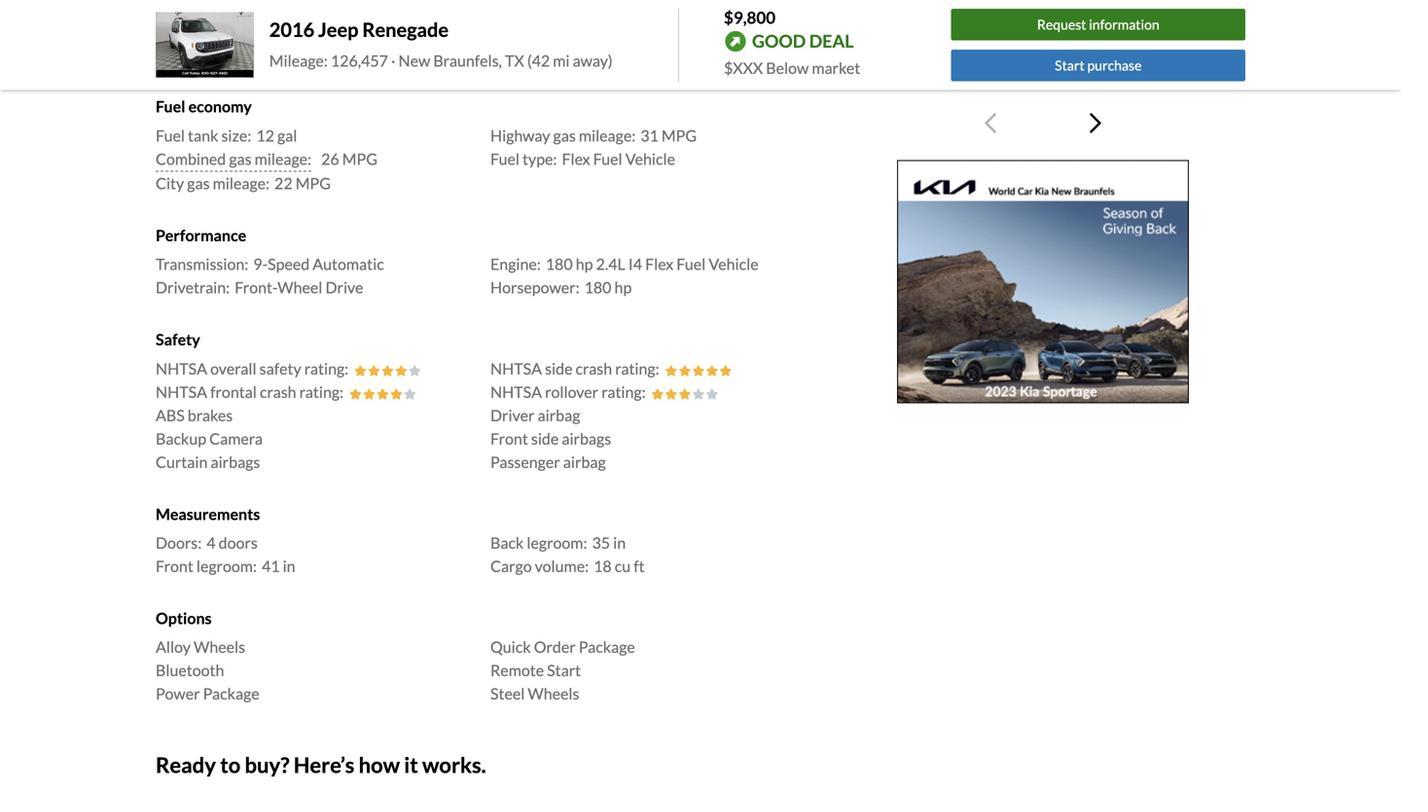 Task type: vqa. For each thing, say whether or not it's contained in the screenshot.
New
yes



Task type: describe. For each thing, give the bounding box(es) containing it.
body type: suv / crossover exterior color: alpine white
[[156, 22, 348, 64]]

back
[[491, 533, 524, 552]]

camera
[[209, 429, 263, 448]]

transmission:
[[156, 255, 248, 274]]

front-
[[235, 278, 278, 297]]

engine:
[[491, 255, 541, 274]]

2 vertical spatial gas
[[187, 174, 210, 193]]

cu
[[615, 557, 631, 576]]

here's
[[294, 752, 355, 778]]

start purchase button
[[951, 50, 1246, 81]]

chevron right image
[[1090, 112, 1102, 135]]

2.4l
[[596, 255, 626, 274]]

economy
[[188, 97, 252, 116]]

drive
[[325, 278, 363, 297]]

wheels inside quick order package remote start steel wheels
[[528, 684, 579, 703]]

nhtsa rollover rating:
[[491, 382, 646, 401]]

qualify
[[876, 0, 928, 8]]

measurements
[[156, 504, 260, 523]]

18
[[594, 557, 612, 576]]

mileage: inside highway gas mileage: 31 mpg fuel type: flex fuel vehicle
[[579, 126, 636, 145]]

credit
[[1198, 0, 1242, 8]]

rating: right rollover
[[602, 382, 646, 401]]

safety
[[260, 359, 301, 378]]

tank
[[188, 126, 218, 145]]

package inside alloy wheels bluetooth power package
[[203, 684, 259, 703]]

impact
[[1087, 0, 1138, 8]]

0 horizontal spatial 180
[[546, 255, 573, 274]]

doors:
[[156, 533, 202, 552]]

rating: for nhtsa side crash rating:
[[615, 359, 659, 378]]

mileage:
[[269, 51, 328, 70]]

remote
[[491, 661, 544, 680]]

1 vertical spatial hp
[[615, 278, 632, 297]]

0 vertical spatial hp
[[576, 255, 593, 274]]

below
[[766, 58, 809, 77]]

fuel tank size: 12 gal combined gas mileage: 26 mpg city gas mileage: 22 mpg
[[156, 126, 378, 193]]

city
[[156, 174, 184, 193]]

backup
[[156, 429, 206, 448]]

pre-qualify for financing with no impact to your credit score.
[[844, 0, 1242, 33]]

overall
[[210, 359, 257, 378]]

start purchase
[[1055, 57, 1142, 73]]

wheels inside alloy wheels bluetooth power package
[[194, 638, 245, 657]]

pre-qualify for financing with no impact to your credit score. button
[[841, 0, 1246, 152]]

quick order package remote start steel wheels
[[491, 638, 635, 703]]

speed
[[268, 255, 310, 274]]

brakes
[[188, 406, 233, 425]]

airbags inside abs brakes backup camera curtain airbags
[[211, 452, 260, 471]]

drivetrain:
[[156, 278, 230, 297]]

fuel economy
[[156, 97, 252, 116]]

fuel inside fuel tank size: 12 gal combined gas mileage: 26 mpg city gas mileage: 22 mpg
[[156, 126, 185, 145]]

request
[[1037, 16, 1087, 33]]

nhtsa for nhtsa side crash rating:
[[491, 359, 542, 378]]

nhtsa frontal crash rating:
[[156, 382, 344, 401]]

white
[[305, 45, 348, 64]]

automatic
[[313, 255, 384, 274]]

ready
[[156, 752, 216, 778]]

frontal
[[210, 382, 257, 401]]

your
[[1160, 0, 1195, 8]]

order
[[534, 638, 576, 657]]

in inside back legroom: 35 in cargo volume: 18 cu ft
[[613, 533, 626, 552]]

pre-
[[844, 0, 876, 8]]

mi
[[553, 51, 570, 70]]

flex inside engine: 180 hp 2.4l i4 flex fuel vehicle horsepower: 180 hp
[[645, 255, 674, 274]]

request information
[[1037, 16, 1160, 33]]

2016 jeep renegade image
[[156, 12, 254, 78]]

chevron left image
[[985, 112, 997, 135]]

away)
[[573, 51, 613, 70]]

alloy
[[156, 638, 191, 657]]

transmission: 9-speed automatic drivetrain: front-wheel drive
[[156, 255, 384, 297]]

flex inside highway gas mileage: 31 mpg fuel type: flex fuel vehicle
[[562, 149, 590, 168]]

renegade
[[362, 18, 449, 41]]

i4
[[629, 255, 642, 274]]

2016
[[269, 18, 315, 41]]

side inside driver airbag front side airbags passenger airbag
[[531, 429, 559, 448]]

options
[[156, 609, 212, 628]]

crossover
[[275, 22, 345, 41]]

alloy wheels bluetooth power package
[[156, 638, 259, 703]]

start inside quick order package remote start steel wheels
[[547, 661, 581, 680]]

type: inside highway gas mileage: 31 mpg fuel type: flex fuel vehicle
[[523, 149, 557, 168]]

type: inside 'body type: suv / crossover exterior color: alpine white'
[[194, 22, 229, 41]]

0 vertical spatial side
[[545, 359, 573, 378]]

tx
[[505, 51, 524, 70]]

highway gas mileage: 31 mpg fuel type: flex fuel vehicle
[[491, 126, 697, 168]]

gas inside highway gas mileage: 31 mpg fuel type: flex fuel vehicle
[[553, 126, 576, 145]]

1 horizontal spatial gas
[[229, 149, 252, 168]]

quick
[[491, 638, 531, 657]]

works.
[[422, 752, 486, 778]]

engine: 180 hp 2.4l i4 flex fuel vehicle horsepower: 180 hp
[[491, 255, 759, 297]]

rating: for nhtsa overall safety rating:
[[304, 359, 349, 378]]

safety
[[156, 330, 200, 349]]

crash for side
[[576, 359, 612, 378]]

ready to buy? here's how it works.
[[156, 752, 486, 778]]

suv
[[233, 22, 264, 41]]

body
[[156, 22, 191, 41]]

legroom: inside "doors: 4 doors front legroom: 41 in"
[[196, 557, 257, 576]]

highway
[[491, 126, 550, 145]]

1 vertical spatial mileage:
[[255, 149, 312, 168]]

with
[[1028, 0, 1061, 8]]



Task type: locate. For each thing, give the bounding box(es) containing it.
0 vertical spatial mileage:
[[579, 126, 636, 145]]

mileage: left 31
[[579, 126, 636, 145]]

0 vertical spatial to
[[1141, 0, 1157, 8]]

in inside "doors: 4 doors front legroom: 41 in"
[[283, 557, 295, 576]]

mileage:
[[579, 126, 636, 145], [255, 149, 312, 168], [213, 174, 270, 193]]

1 horizontal spatial hp
[[615, 278, 632, 297]]

0 horizontal spatial front
[[156, 557, 193, 576]]

cargo
[[491, 557, 532, 576]]

mpg
[[662, 126, 697, 145], [342, 149, 378, 168], [296, 174, 331, 193]]

9-
[[253, 255, 268, 274]]

rollover
[[545, 382, 599, 401]]

180
[[546, 255, 573, 274], [585, 278, 612, 297]]

advertisement region
[[897, 160, 1189, 404]]

1 vertical spatial crash
[[260, 382, 296, 401]]

abs
[[156, 406, 185, 425]]

1 horizontal spatial vehicle
[[709, 255, 759, 274]]

crash down safety
[[260, 382, 296, 401]]

1 horizontal spatial package
[[579, 638, 635, 657]]

how
[[359, 752, 400, 778]]

1 vertical spatial gas
[[229, 149, 252, 168]]

0 horizontal spatial in
[[283, 557, 295, 576]]

wheels up the bluetooth
[[194, 638, 245, 657]]

purchase
[[1088, 57, 1142, 73]]

0 vertical spatial wheels
[[194, 638, 245, 657]]

mpg inside highway gas mileage: 31 mpg fuel type: flex fuel vehicle
[[662, 126, 697, 145]]

start down "order"
[[547, 661, 581, 680]]

passenger
[[491, 452, 560, 471]]

31
[[641, 126, 659, 145]]

package down the bluetooth
[[203, 684, 259, 703]]

ft
[[634, 557, 645, 576]]

crash for frontal
[[260, 382, 296, 401]]

0 horizontal spatial wheels
[[194, 638, 245, 657]]

driver airbag front side airbags passenger airbag
[[491, 406, 611, 471]]

volume:
[[535, 557, 589, 576]]

35
[[592, 533, 610, 552]]

airbag down nhtsa rollover rating:
[[538, 406, 580, 425]]

2016 jeep renegade mileage: 126,457 · new braunfels, tx (42 mi away)
[[269, 18, 613, 70]]

horsepower:
[[491, 278, 580, 297]]

0 vertical spatial front
[[491, 429, 528, 448]]

mpg right 26
[[342, 149, 378, 168]]

legroom: up volume:
[[527, 533, 587, 552]]

0 vertical spatial in
[[613, 533, 626, 552]]

mpg right 22
[[296, 174, 331, 193]]

wheels
[[194, 638, 245, 657], [528, 684, 579, 703]]

1 horizontal spatial 180
[[585, 278, 612, 297]]

airbags down camera
[[211, 452, 260, 471]]

new
[[399, 51, 430, 70]]

gas right highway
[[553, 126, 576, 145]]

1 vertical spatial package
[[203, 684, 259, 703]]

abs brakes backup camera curtain airbags
[[156, 406, 263, 471]]

legroom: down the doors
[[196, 557, 257, 576]]

side up passenger
[[531, 429, 559, 448]]

start inside button
[[1055, 57, 1085, 73]]

type: down highway
[[523, 149, 557, 168]]

for
[[931, 0, 953, 8]]

gas down combined
[[187, 174, 210, 193]]

2 vertical spatial mileage:
[[213, 174, 270, 193]]

nhtsa for nhtsa rollover rating:
[[491, 382, 542, 401]]

front down doors:
[[156, 557, 193, 576]]

side up nhtsa rollover rating:
[[545, 359, 573, 378]]

to inside pre-qualify for financing with no impact to your credit score.
[[1141, 0, 1157, 8]]

crash
[[576, 359, 612, 378], [260, 382, 296, 401]]

0 vertical spatial flex
[[562, 149, 590, 168]]

0 horizontal spatial legroom:
[[196, 557, 257, 576]]

·
[[391, 51, 396, 70]]

0 vertical spatial gas
[[553, 126, 576, 145]]

/
[[267, 22, 272, 41]]

it
[[404, 752, 418, 778]]

steel
[[491, 684, 525, 703]]

hp down i4
[[615, 278, 632, 297]]

wheel
[[278, 278, 322, 297]]

$9,800
[[724, 7, 776, 27]]

1 horizontal spatial in
[[613, 533, 626, 552]]

front
[[491, 429, 528, 448], [156, 557, 193, 576]]

front inside driver airbag front side airbags passenger airbag
[[491, 429, 528, 448]]

gas
[[553, 126, 576, 145], [229, 149, 252, 168], [187, 174, 210, 193]]

type: up color:
[[194, 22, 229, 41]]

fuel inside engine: 180 hp 2.4l i4 flex fuel vehicle horsepower: 180 hp
[[677, 255, 706, 274]]

2 horizontal spatial gas
[[553, 126, 576, 145]]

180 up horsepower:
[[546, 255, 573, 274]]

1 vertical spatial type:
[[523, 149, 557, 168]]

1 vertical spatial legroom:
[[196, 557, 257, 576]]

to left the buy? on the left of the page
[[220, 752, 241, 778]]

1 vertical spatial mpg
[[342, 149, 378, 168]]

2 vertical spatial mpg
[[296, 174, 331, 193]]

airbag right passenger
[[563, 452, 606, 471]]

1 vertical spatial 180
[[585, 278, 612, 297]]

1 vertical spatial flex
[[645, 255, 674, 274]]

0 horizontal spatial vehicle
[[626, 149, 675, 168]]

start down request
[[1055, 57, 1085, 73]]

1 vertical spatial front
[[156, 557, 193, 576]]

hp left 2.4l
[[576, 255, 593, 274]]

in right 35
[[613, 533, 626, 552]]

0 vertical spatial start
[[1055, 57, 1085, 73]]

deal
[[809, 30, 854, 52]]

1 horizontal spatial airbags
[[562, 429, 611, 448]]

22
[[275, 174, 293, 193]]

front inside "doors: 4 doors front legroom: 41 in"
[[156, 557, 193, 576]]

2 horizontal spatial mpg
[[662, 126, 697, 145]]

0 vertical spatial package
[[579, 638, 635, 657]]

power
[[156, 684, 200, 703]]

airbags
[[562, 429, 611, 448], [211, 452, 260, 471]]

back legroom: 35 in cargo volume: 18 cu ft
[[491, 533, 645, 576]]

flex
[[562, 149, 590, 168], [645, 255, 674, 274]]

airbags down rollover
[[562, 429, 611, 448]]

rating: up nhtsa rollover rating:
[[615, 359, 659, 378]]

start
[[1055, 57, 1085, 73], [547, 661, 581, 680]]

in right 41
[[283, 557, 295, 576]]

0 horizontal spatial flex
[[562, 149, 590, 168]]

1 horizontal spatial crash
[[576, 359, 612, 378]]

buy?
[[245, 752, 290, 778]]

1 horizontal spatial front
[[491, 429, 528, 448]]

0 vertical spatial legroom:
[[527, 533, 587, 552]]

0 vertical spatial airbag
[[538, 406, 580, 425]]

1 horizontal spatial start
[[1055, 57, 1085, 73]]

126,457
[[331, 51, 388, 70]]

0 vertical spatial vehicle
[[626, 149, 675, 168]]

26
[[321, 149, 339, 168]]

1 vertical spatial side
[[531, 429, 559, 448]]

0 horizontal spatial airbags
[[211, 452, 260, 471]]

doors: 4 doors front legroom: 41 in
[[156, 533, 295, 576]]

mileage: left 22
[[213, 174, 270, 193]]

rating:
[[304, 359, 349, 378], [615, 359, 659, 378], [299, 382, 344, 401], [602, 382, 646, 401]]

1 vertical spatial wheels
[[528, 684, 579, 703]]

1 vertical spatial to
[[220, 752, 241, 778]]

0 horizontal spatial crash
[[260, 382, 296, 401]]

financing
[[956, 0, 1025, 8]]

nhtsa overall safety rating:
[[156, 359, 349, 378]]

nhtsa side crash rating:
[[491, 359, 659, 378]]

1 horizontal spatial type:
[[523, 149, 557, 168]]

airbag
[[538, 406, 580, 425], [563, 452, 606, 471]]

package right "order"
[[579, 638, 635, 657]]

0 horizontal spatial mpg
[[296, 174, 331, 193]]

gas down size:
[[229, 149, 252, 168]]

bluetooth
[[156, 661, 224, 680]]

braunfels,
[[433, 51, 502, 70]]

0 vertical spatial 180
[[546, 255, 573, 274]]

0 horizontal spatial package
[[203, 684, 259, 703]]

airbags inside driver airbag front side airbags passenger airbag
[[562, 429, 611, 448]]

4
[[207, 533, 216, 552]]

good deal
[[752, 30, 854, 52]]

(42
[[527, 51, 550, 70]]

1 vertical spatial vehicle
[[709, 255, 759, 274]]

package
[[579, 638, 635, 657], [203, 684, 259, 703]]

1 vertical spatial start
[[547, 661, 581, 680]]

legroom: inside back legroom: 35 in cargo volume: 18 cu ft
[[527, 533, 587, 552]]

1 vertical spatial airbags
[[211, 452, 260, 471]]

0 vertical spatial crash
[[576, 359, 612, 378]]

package inside quick order package remote start steel wheels
[[579, 638, 635, 657]]

vehicle inside engine: 180 hp 2.4l i4 flex fuel vehicle horsepower: 180 hp
[[709, 255, 759, 274]]

1 vertical spatial airbag
[[563, 452, 606, 471]]

fuel
[[156, 97, 185, 116], [156, 126, 185, 145], [491, 149, 520, 168], [593, 149, 623, 168], [677, 255, 706, 274]]

0 horizontal spatial hp
[[576, 255, 593, 274]]

crash up rollover
[[576, 359, 612, 378]]

nhtsa for nhtsa overall safety rating:
[[156, 359, 207, 378]]

exterior
[[156, 45, 212, 64]]

vehicle inside highway gas mileage: 31 mpg fuel type: flex fuel vehicle
[[626, 149, 675, 168]]

1 horizontal spatial wheels
[[528, 684, 579, 703]]

mpg right 31
[[662, 126, 697, 145]]

0 vertical spatial airbags
[[562, 429, 611, 448]]

0 horizontal spatial to
[[220, 752, 241, 778]]

rating: right safety
[[304, 359, 349, 378]]

1 horizontal spatial flex
[[645, 255, 674, 274]]

driver
[[491, 406, 535, 425]]

alpine
[[258, 45, 302, 64]]

0 horizontal spatial gas
[[187, 174, 210, 193]]

to left the your
[[1141, 0, 1157, 8]]

curtain
[[156, 452, 208, 471]]

performance
[[156, 226, 246, 245]]

180 down 2.4l
[[585, 278, 612, 297]]

1 vertical spatial in
[[283, 557, 295, 576]]

front down driver
[[491, 429, 528, 448]]

0 horizontal spatial start
[[547, 661, 581, 680]]

no
[[1065, 0, 1084, 8]]

1 horizontal spatial to
[[1141, 0, 1157, 8]]

wheels down remote
[[528, 684, 579, 703]]

$xxx
[[724, 58, 763, 77]]

41
[[262, 557, 280, 576]]

0 vertical spatial mpg
[[662, 126, 697, 145]]

1 horizontal spatial legroom:
[[527, 533, 587, 552]]

mileage: down gal
[[255, 149, 312, 168]]

0 horizontal spatial type:
[[194, 22, 229, 41]]

doors
[[219, 533, 258, 552]]

rating: down safety
[[299, 382, 344, 401]]

nhtsa for nhtsa frontal crash rating:
[[156, 382, 207, 401]]

1 horizontal spatial mpg
[[342, 149, 378, 168]]

0 vertical spatial type:
[[194, 22, 229, 41]]

rating: for nhtsa frontal crash rating:
[[299, 382, 344, 401]]



